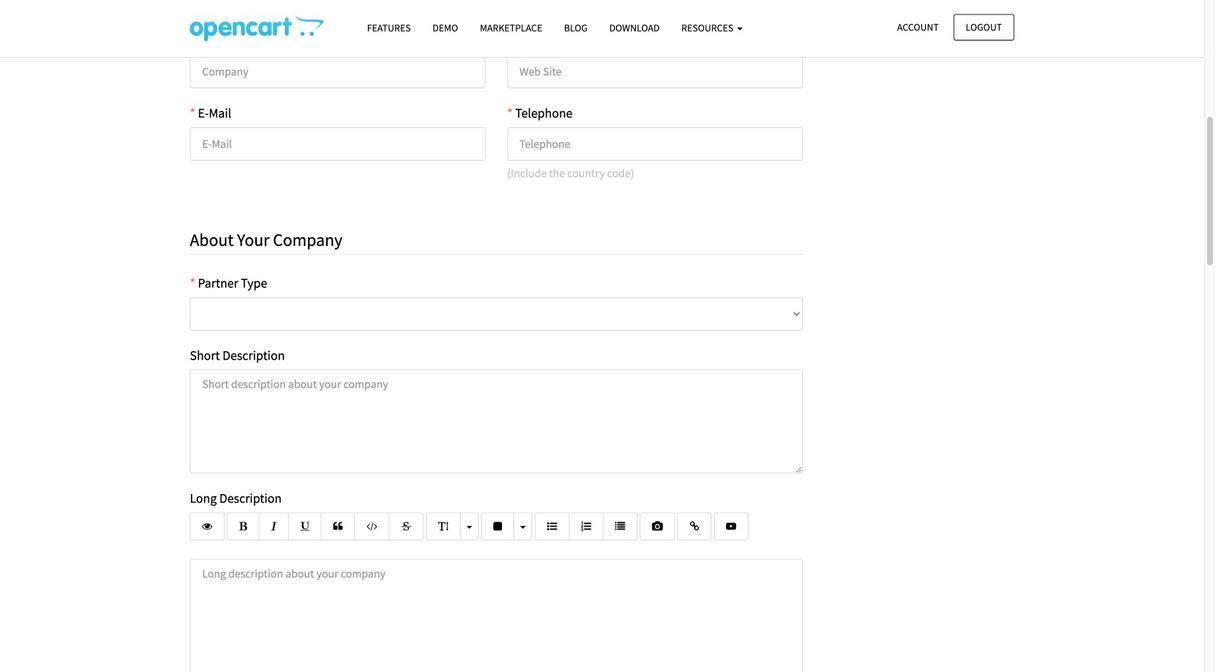 Task type: describe. For each thing, give the bounding box(es) containing it.
code image
[[367, 521, 377, 531]]

strikethrough image
[[401, 521, 411, 531]]

square image
[[494, 521, 502, 531]]

E-Mail text field
[[190, 127, 486, 161]]

link image
[[690, 521, 699, 531]]

Last Name text field
[[507, 0, 803, 16]]

quote left image
[[333, 521, 343, 531]]

underline image
[[301, 521, 309, 531]]

list ul image
[[547, 521, 557, 531]]

Telephone text field
[[507, 127, 803, 161]]

Long description about your company text field
[[190, 559, 803, 672]]

list image
[[615, 521, 625, 531]]

bold image
[[239, 521, 247, 531]]



Task type: locate. For each thing, give the bounding box(es) containing it.
Short description about your company text field
[[190, 369, 803, 474]]

Web Site text field
[[507, 55, 803, 88]]

First Name text field
[[190, 0, 486, 16]]

youtube play image
[[726, 521, 737, 531]]

camera image
[[652, 521, 663, 531]]

list ol image
[[581, 521, 591, 531]]

text height image
[[438, 521, 449, 531]]

eye image
[[202, 521, 212, 531]]

Company text field
[[190, 55, 486, 88]]

partner account image
[[190, 15, 324, 41]]

italic image
[[271, 521, 277, 531]]



Task type: vqa. For each thing, say whether or not it's contained in the screenshot.
bottommost create
no



